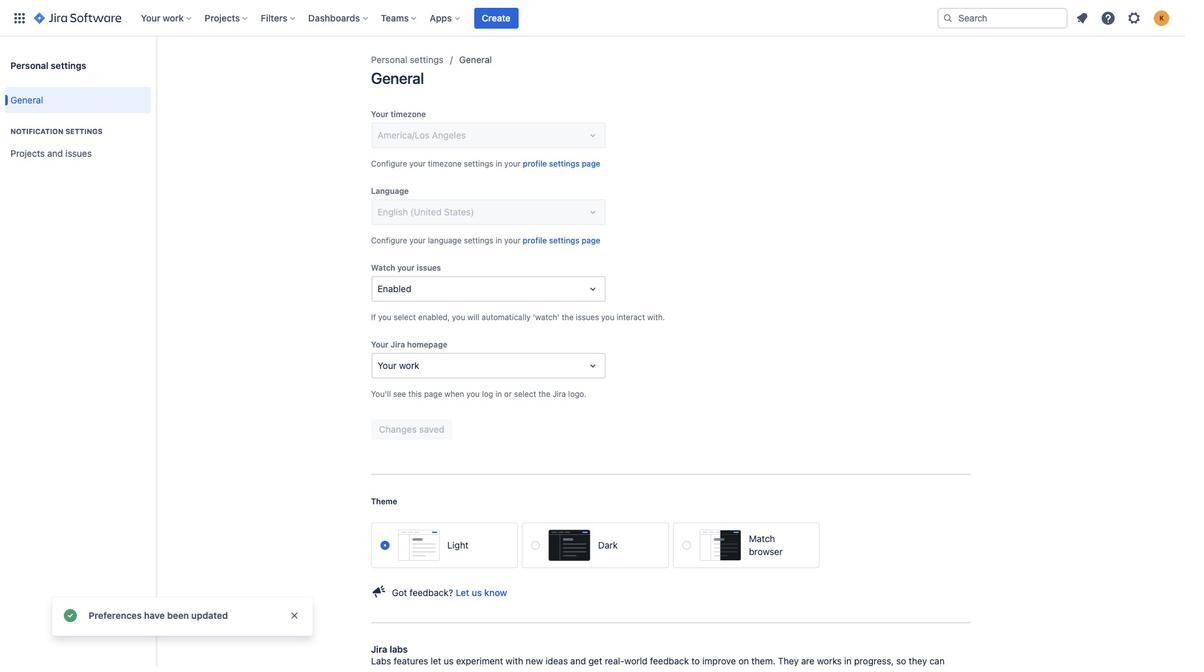 Task type: vqa. For each thing, say whether or not it's contained in the screenshot.
left from
no



Task type: describe. For each thing, give the bounding box(es) containing it.
help image
[[1101, 10, 1116, 26]]

1 horizontal spatial your work
[[378, 360, 419, 371]]

interact
[[617, 313, 645, 323]]

1 vertical spatial jira
[[553, 390, 566, 399]]

you'll see this page when you log in or select the jira logo.
[[371, 390, 587, 399]]

notification settings
[[10, 127, 103, 136]]

feedback
[[650, 656, 689, 667]]

enabled,
[[418, 313, 450, 323]]

open image for language
[[585, 205, 601, 220]]

your work button
[[137, 7, 197, 28]]

log
[[482, 390, 493, 399]]

light
[[447, 540, 469, 551]]

feedback image
[[371, 585, 387, 600]]

got
[[392, 588, 407, 599]]

profile for configure your timezone settings in your
[[523, 159, 547, 169]]

you left will
[[452, 313, 465, 323]]

issues for projects and issues
[[65, 148, 92, 159]]

create button
[[474, 7, 518, 28]]

you'll
[[371, 390, 391, 399]]

when
[[445, 390, 464, 399]]

profile settings page link for configure your timezone settings in your profile settings page
[[523, 158, 601, 171]]

see
[[393, 390, 406, 399]]

they
[[778, 656, 799, 667]]

0 vertical spatial the
[[562, 313, 574, 323]]

and inside notification settings group
[[47, 148, 63, 159]]

your jira homepage
[[371, 340, 448, 350]]

let
[[456, 588, 469, 599]]

let
[[431, 656, 441, 667]]

configure your timezone settings in your profile settings page
[[371, 159, 601, 169]]

preferences have been updated
[[89, 611, 228, 622]]

filters button
[[257, 7, 301, 28]]

appswitcher icon image
[[12, 10, 27, 26]]

primary element
[[8, 0, 927, 36]]

updated
[[191, 611, 228, 622]]

your work inside your work dropdown button
[[141, 12, 184, 23]]

filters
[[261, 12, 287, 23]]

you left log
[[467, 390, 480, 399]]

have
[[144, 611, 165, 622]]

you right if
[[378, 313, 392, 323]]

or
[[504, 390, 512, 399]]

0 horizontal spatial select
[[394, 313, 416, 323]]

let us know button
[[456, 587, 507, 600]]

and inside jira labs labs features let us experiment with new ideas and get real-world feedback to improve on them. they are works in progress, so they can
[[571, 656, 586, 667]]

get
[[589, 656, 602, 667]]

automatically
[[482, 313, 531, 323]]

page for configure your language settings in your profile settings page
[[582, 236, 601, 246]]

1 horizontal spatial jira
[[391, 340, 405, 350]]

1 horizontal spatial work
[[399, 360, 419, 371]]

know
[[484, 588, 507, 599]]

projects and issues
[[10, 148, 92, 159]]

they
[[909, 656, 927, 667]]

projects for projects
[[205, 12, 240, 23]]

teams button
[[377, 7, 422, 28]]

apps
[[430, 12, 452, 23]]

so
[[897, 656, 907, 667]]

theme
[[371, 497, 397, 507]]

general for general link to the right
[[459, 54, 492, 65]]

open image for your timezone
[[585, 128, 601, 143]]

1 horizontal spatial general link
[[459, 52, 492, 68]]

0 vertical spatial us
[[472, 588, 482, 599]]

been
[[167, 611, 189, 622]]

enabled
[[378, 283, 411, 295]]

0 horizontal spatial personal
[[10, 60, 48, 71]]

Search field
[[938, 7, 1068, 28]]

in inside jira labs labs features let us experiment with new ideas and get real-world feedback to improve on them. they are works in progress, so they can
[[845, 656, 852, 667]]

language
[[428, 236, 462, 246]]

page for configure your timezone settings in your profile settings page
[[582, 159, 601, 169]]

banner containing your work
[[0, 0, 1185, 36]]

browser
[[749, 547, 783, 558]]

your timezone
[[371, 109, 426, 119]]

notification
[[10, 127, 64, 136]]

jira labs labs features let us experiment with new ideas and get real-world feedback to improve on them. they are works in progress, so they can
[[371, 645, 945, 668]]

dashboards
[[308, 12, 360, 23]]

'watch'
[[533, 313, 560, 323]]

success image
[[63, 609, 78, 624]]

can
[[930, 656, 945, 667]]

if
[[371, 313, 376, 323]]

1 vertical spatial general link
[[5, 87, 151, 113]]

watch
[[371, 263, 395, 273]]

them.
[[752, 656, 776, 667]]

your for language
[[410, 236, 426, 246]]

jira inside jira labs labs features let us experiment with new ideas and get real-world feedback to improve on them. they are works in progress, so they can
[[371, 645, 387, 656]]

match
[[749, 534, 775, 545]]

notification settings group
[[5, 113, 151, 171]]

projects and issues link
[[5, 141, 151, 167]]

settings image
[[1127, 10, 1142, 26]]

work inside dropdown button
[[163, 12, 184, 23]]

match browser
[[749, 534, 783, 558]]

features
[[394, 656, 428, 667]]

your for timezone
[[410, 159, 426, 169]]

with
[[506, 656, 523, 667]]

your profile and settings image
[[1154, 10, 1170, 26]]

0 horizontal spatial the
[[539, 390, 551, 399]]

this
[[409, 390, 422, 399]]

search image
[[943, 13, 953, 23]]



Task type: locate. For each thing, give the bounding box(es) containing it.
to
[[692, 656, 700, 667]]

configure
[[371, 159, 407, 169], [371, 236, 407, 246]]

1 vertical spatial timezone
[[428, 159, 462, 169]]

0 horizontal spatial your work
[[141, 12, 184, 23]]

1 vertical spatial projects
[[10, 148, 45, 159]]

jira software image
[[34, 10, 121, 26], [34, 10, 121, 26]]

on
[[739, 656, 749, 667]]

profile settings page link for configure your language settings in your profile settings page
[[523, 235, 601, 248]]

0 vertical spatial issues
[[65, 148, 92, 159]]

experiment
[[456, 656, 503, 667]]

profile for configure your language settings in your
[[523, 236, 547, 246]]

work up 'sidebar navigation' icon
[[163, 12, 184, 23]]

you left interact
[[601, 313, 615, 323]]

1 vertical spatial select
[[514, 390, 536, 399]]

general down 'primary' element
[[459, 54, 492, 65]]

2 horizontal spatial issues
[[576, 313, 599, 323]]

jira left logo.
[[553, 390, 566, 399]]

personal settings down teams dropdown button
[[371, 54, 444, 65]]

2 configure from the top
[[371, 236, 407, 246]]

select up your jira homepage
[[394, 313, 416, 323]]

watch your issues
[[371, 263, 441, 273]]

general link down 'primary' element
[[459, 52, 492, 68]]

configure up language at the left top of the page
[[371, 159, 407, 169]]

1 vertical spatial your work
[[378, 360, 419, 371]]

1 vertical spatial and
[[571, 656, 586, 667]]

0 vertical spatial projects
[[205, 12, 240, 23]]

sidebar navigation image
[[142, 52, 171, 78]]

new
[[526, 656, 543, 667]]

projects inside popup button
[[205, 12, 240, 23]]

and down notification settings
[[47, 148, 63, 159]]

timezone
[[391, 109, 426, 119], [428, 159, 462, 169]]

2 vertical spatial issues
[[576, 313, 599, 323]]

1 vertical spatial work
[[399, 360, 419, 371]]

2 vertical spatial general
[[10, 94, 43, 105]]

1 horizontal spatial issues
[[417, 263, 441, 273]]

select right or
[[514, 390, 536, 399]]

and left "get"
[[571, 656, 586, 667]]

profile
[[523, 159, 547, 169], [523, 236, 547, 246]]

0 horizontal spatial us
[[444, 656, 454, 667]]

general link
[[459, 52, 492, 68], [5, 87, 151, 113]]

you
[[378, 313, 392, 323], [452, 313, 465, 323], [601, 313, 615, 323], [467, 390, 480, 399]]

1 vertical spatial open image
[[585, 205, 601, 220]]

your work down your jira homepage
[[378, 360, 419, 371]]

1 vertical spatial general
[[371, 69, 424, 87]]

issues for watch your issues
[[417, 263, 441, 273]]

projects down notification
[[10, 148, 45, 159]]

are
[[801, 656, 815, 667]]

0 horizontal spatial projects
[[10, 148, 45, 159]]

configure up watch
[[371, 236, 407, 246]]

issues
[[65, 148, 92, 159], [417, 263, 441, 273], [576, 313, 599, 323]]

personal settings
[[371, 54, 444, 65], [10, 60, 86, 71]]

0 horizontal spatial issues
[[65, 148, 92, 159]]

open image
[[585, 128, 601, 143], [585, 205, 601, 220], [585, 282, 601, 297]]

the right 'watch'
[[562, 313, 574, 323]]

personal settings down appswitcher icon
[[10, 60, 86, 71]]

0 vertical spatial and
[[47, 148, 63, 159]]

the left logo.
[[539, 390, 551, 399]]

2 profile settings page link from the top
[[523, 235, 601, 248]]

1 vertical spatial profile settings page link
[[523, 235, 601, 248]]

settings
[[410, 54, 444, 65], [51, 60, 86, 71], [65, 127, 103, 136], [464, 159, 494, 169], [549, 159, 580, 169], [464, 236, 494, 246], [549, 236, 580, 246]]

0 vertical spatial open image
[[585, 128, 601, 143]]

1 horizontal spatial select
[[514, 390, 536, 399]]

got feedback? let us know
[[392, 588, 507, 599]]

banner
[[0, 0, 1185, 36]]

issues right 'watch'
[[576, 313, 599, 323]]

1 horizontal spatial and
[[571, 656, 586, 667]]

None radio
[[380, 542, 389, 551]]

configure for configure your language settings in your
[[371, 236, 407, 246]]

1 vertical spatial us
[[444, 656, 454, 667]]

jira left homepage
[[391, 340, 405, 350]]

will
[[468, 313, 480, 323]]

2 vertical spatial page
[[424, 390, 443, 399]]

1 horizontal spatial personal settings
[[371, 54, 444, 65]]

0 horizontal spatial personal settings
[[10, 60, 86, 71]]

notification settings heading
[[5, 126, 151, 137]]

0 vertical spatial jira
[[391, 340, 405, 350]]

group
[[5, 83, 151, 175]]

notifications image
[[1075, 10, 1090, 26]]

jira up labs
[[371, 645, 387, 656]]

logo.
[[568, 390, 587, 399]]

projects for projects and issues
[[10, 148, 45, 159]]

2 horizontal spatial general
[[459, 54, 492, 65]]

2 open image from the top
[[585, 205, 601, 220]]

us
[[472, 588, 482, 599], [444, 656, 454, 667]]

issues down language on the left top of the page
[[417, 263, 441, 273]]

issues inside notification settings group
[[65, 148, 92, 159]]

your
[[410, 159, 426, 169], [504, 159, 521, 169], [410, 236, 426, 246], [504, 236, 521, 246], [397, 263, 415, 273]]

with.
[[647, 313, 665, 323]]

0 vertical spatial profile settings page link
[[523, 158, 601, 171]]

your for issues
[[397, 263, 415, 273]]

general
[[459, 54, 492, 65], [371, 69, 424, 87], [10, 94, 43, 105]]

0 vertical spatial timezone
[[391, 109, 426, 119]]

0 vertical spatial configure
[[371, 159, 407, 169]]

teams
[[381, 12, 409, 23]]

1 vertical spatial configure
[[371, 236, 407, 246]]

3 open image from the top
[[585, 282, 601, 297]]

jira
[[391, 340, 405, 350], [553, 390, 566, 399], [371, 645, 387, 656]]

1 horizontal spatial personal
[[371, 54, 407, 65]]

preferences
[[89, 611, 142, 622]]

personal down 'teams'
[[371, 54, 407, 65]]

issues down notification settings heading
[[65, 148, 92, 159]]

None radio
[[531, 542, 540, 551], [682, 542, 691, 551], [531, 542, 540, 551], [682, 542, 691, 551]]

1 horizontal spatial the
[[562, 313, 574, 323]]

1 vertical spatial the
[[539, 390, 551, 399]]

your inside dropdown button
[[141, 12, 160, 23]]

us inside jira labs labs features let us experiment with new ideas and get real-world feedback to improve on them. they are works in progress, so they can
[[444, 656, 454, 667]]

your
[[141, 12, 160, 23], [371, 109, 389, 119], [371, 340, 389, 350], [378, 360, 397, 371]]

0 vertical spatial your work
[[141, 12, 184, 23]]

your work up 'sidebar navigation' icon
[[141, 12, 184, 23]]

personal down appswitcher icon
[[10, 60, 48, 71]]

2 profile from the top
[[523, 236, 547, 246]]

if you select enabled, you will automatically 'watch' the issues you interact with.
[[371, 313, 665, 323]]

0 vertical spatial general
[[459, 54, 492, 65]]

and
[[47, 148, 63, 159], [571, 656, 586, 667]]

dark
[[598, 540, 618, 551]]

dismiss image
[[289, 611, 300, 622]]

works
[[817, 656, 842, 667]]

0 vertical spatial page
[[582, 159, 601, 169]]

configure for configure your timezone settings in your
[[371, 159, 407, 169]]

select
[[394, 313, 416, 323], [514, 390, 536, 399]]

2 vertical spatial open image
[[585, 282, 601, 297]]

1 open image from the top
[[585, 128, 601, 143]]

labs
[[390, 645, 408, 656]]

1 horizontal spatial projects
[[205, 12, 240, 23]]

1 vertical spatial page
[[582, 236, 601, 246]]

1 vertical spatial issues
[[417, 263, 441, 273]]

0 horizontal spatial and
[[47, 148, 63, 159]]

projects
[[205, 12, 240, 23], [10, 148, 45, 159]]

1 vertical spatial profile
[[523, 236, 547, 246]]

language
[[371, 186, 409, 196]]

1 horizontal spatial general
[[371, 69, 424, 87]]

improve
[[703, 656, 736, 667]]

real-
[[605, 656, 625, 667]]

general link up notification settings heading
[[5, 87, 151, 113]]

0 vertical spatial profile
[[523, 159, 547, 169]]

personal
[[371, 54, 407, 65], [10, 60, 48, 71]]

0 horizontal spatial jira
[[371, 645, 387, 656]]

apps button
[[426, 7, 465, 28]]

open image
[[585, 358, 601, 374]]

general for bottom general link
[[10, 94, 43, 105]]

1 configure from the top
[[371, 159, 407, 169]]

create
[[482, 12, 511, 23]]

dashboards button
[[304, 7, 373, 28]]

0 horizontal spatial general link
[[5, 87, 151, 113]]

0 horizontal spatial work
[[163, 12, 184, 23]]

0 horizontal spatial general
[[10, 94, 43, 105]]

settings inside notification settings heading
[[65, 127, 103, 136]]

work
[[163, 12, 184, 23], [399, 360, 419, 371]]

labs
[[371, 656, 391, 667]]

projects button
[[201, 7, 253, 28]]

general up your timezone
[[371, 69, 424, 87]]

projects left filters
[[205, 12, 240, 23]]

1 profile from the top
[[523, 159, 547, 169]]

general inside general link
[[10, 94, 43, 105]]

homepage
[[407, 340, 448, 350]]

0 horizontal spatial timezone
[[391, 109, 426, 119]]

your work
[[141, 12, 184, 23], [378, 360, 419, 371]]

general up notification
[[10, 94, 43, 105]]

in
[[496, 159, 502, 169], [496, 236, 502, 246], [496, 390, 502, 399], [845, 656, 852, 667]]

group containing general
[[5, 83, 151, 175]]

1 horizontal spatial us
[[472, 588, 482, 599]]

None text field
[[378, 360, 380, 373]]

2 horizontal spatial jira
[[553, 390, 566, 399]]

1 horizontal spatial timezone
[[428, 159, 462, 169]]

2 vertical spatial jira
[[371, 645, 387, 656]]

world
[[625, 656, 648, 667]]

progress,
[[854, 656, 894, 667]]

0 vertical spatial select
[[394, 313, 416, 323]]

feedback?
[[410, 588, 453, 599]]

0 vertical spatial work
[[163, 12, 184, 23]]

work down your jira homepage
[[399, 360, 419, 371]]

1 profile settings page link from the top
[[523, 158, 601, 171]]

0 vertical spatial general link
[[459, 52, 492, 68]]

configure your language settings in your profile settings page
[[371, 236, 601, 246]]

projects inside notification settings group
[[10, 148, 45, 159]]

ideas
[[546, 656, 568, 667]]



